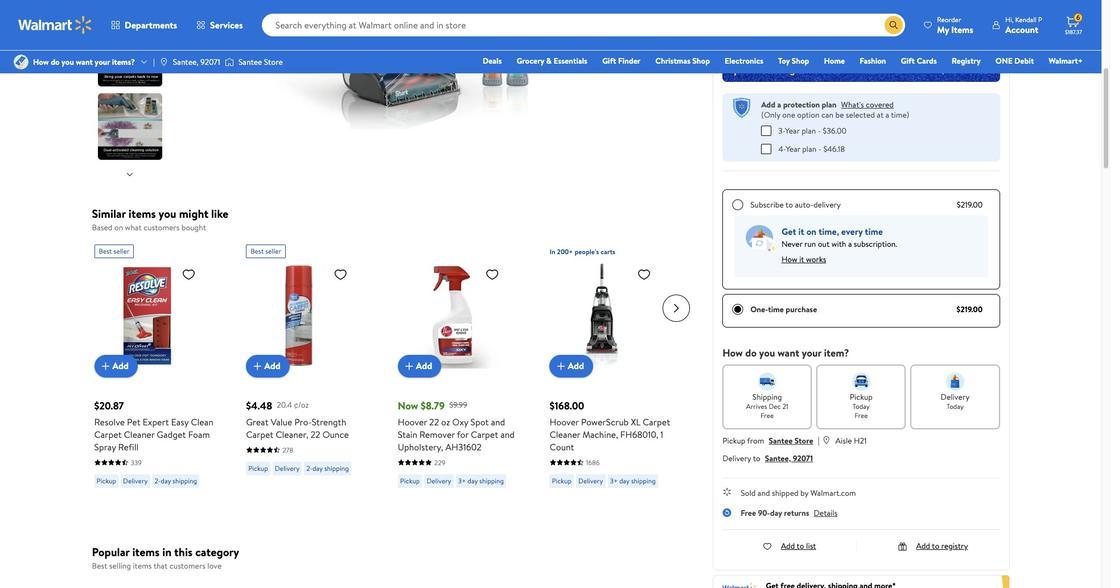 Task type: locate. For each thing, give the bounding box(es) containing it.
santee, 92071 button
[[765, 453, 813, 464]]

day
[[313, 464, 323, 474], [161, 476, 171, 486], [468, 476, 478, 486], [620, 476, 630, 486], [770, 508, 783, 519]]

add to favorites list, resolve pet expert easy clean carpet cleaner gadget   foam spray refill image
[[182, 267, 196, 282]]

today inside delivery today
[[947, 402, 964, 412]]

3+ down "ah31602"
[[458, 476, 466, 486]]

you left might
[[159, 206, 176, 222]]

2-day shipping down ounce
[[307, 464, 349, 474]]

pickup inside pickup from santee store |
[[723, 435, 746, 447]]

add to cart image
[[99, 360, 112, 373], [403, 360, 416, 373]]

$4.48
[[246, 399, 272, 413]]

to down from
[[753, 453, 761, 464]]

0 horizontal spatial add to cart image
[[251, 360, 264, 373]]

add right search icon on the top
[[910, 18, 926, 30]]

0 vertical spatial -
[[818, 125, 821, 136]]

add left list
[[781, 541, 795, 552]]

to left list
[[797, 541, 805, 552]]

it right get
[[799, 225, 805, 238]]

2 add to cart image from the left
[[554, 360, 568, 373]]

customers
[[144, 222, 180, 234], [170, 561, 206, 572]]

1 horizontal spatial santee,
[[765, 453, 791, 464]]

cleaner,
[[276, 429, 308, 441]]

carpet left pet
[[94, 429, 122, 441]]

plan down option
[[802, 125, 816, 136]]

1 add to cart image from the left
[[99, 360, 112, 373]]

1 horizontal spatial add to cart image
[[403, 360, 416, 373]]

on inside get it on time, every time never run out with a subscription. how it works
[[807, 225, 817, 238]]

2 3+ from the left
[[610, 476, 618, 486]]

0 vertical spatial plan
[[822, 99, 837, 110]]

carpet down $4.48
[[246, 429, 274, 441]]

1 gift from the left
[[603, 55, 616, 67]]

0 vertical spatial your
[[95, 56, 110, 68]]

one-
[[751, 304, 768, 315]]

 image down walmart image
[[14, 55, 28, 69]]

$8.79
[[421, 399, 445, 413]]

remover
[[420, 429, 455, 441]]

0 horizontal spatial add to cart image
[[99, 360, 112, 373]]

walmart+ link
[[1044, 55, 1088, 67]]

on up run
[[807, 225, 817, 238]]

covered
[[866, 99, 894, 110]]

every
[[842, 225, 863, 238]]

1 best seller from the left
[[99, 246, 130, 256]]

1 vertical spatial 2-day shipping
[[155, 476, 197, 486]]

0 vertical spatial want
[[76, 56, 93, 68]]

santee up santee, 92071 button
[[769, 435, 793, 447]]

delivery to santee, 92071
[[723, 453, 813, 464]]

1 horizontal spatial store
[[795, 435, 814, 447]]

add to cart image for $4.48
[[251, 360, 264, 373]]

2- down cleaner,
[[307, 464, 313, 474]]

add to cart image
[[251, 360, 264, 373], [554, 360, 568, 373]]

1 horizontal spatial |
[[818, 434, 820, 447]]

2 hoover from the left
[[550, 416, 579, 429]]

3+ day shipping
[[458, 476, 504, 486], [610, 476, 656, 486]]

1 horizontal spatial shop
[[792, 55, 810, 67]]

2 cleaner from the left
[[550, 429, 581, 441]]

1 vertical spatial your
[[802, 346, 822, 360]]

today inside pickup today free
[[853, 402, 870, 412]]

0 horizontal spatial your
[[95, 56, 110, 68]]

2 horizontal spatial free
[[855, 411, 868, 421]]

add button up $168.00
[[550, 355, 594, 378]]

shipping down gadget
[[173, 476, 197, 486]]

protection
[[783, 99, 820, 110]]

product group
[[94, 240, 221, 511], [246, 240, 373, 511], [398, 240, 525, 511], [550, 240, 677, 511]]

delivery down 339
[[123, 476, 148, 486]]

0 horizontal spatial |
[[153, 56, 155, 68]]

1 $219.00 from the top
[[957, 199, 983, 210]]

None radio
[[733, 199, 744, 210]]

1 vertical spatial do
[[746, 346, 757, 360]]

best seller for $20.87
[[99, 246, 130, 256]]

1 horizontal spatial 92071
[[793, 453, 813, 464]]

items
[[129, 206, 156, 222], [132, 545, 160, 560], [133, 561, 152, 572]]

0 horizontal spatial on
[[114, 222, 123, 234]]

1 3+ day shipping from the left
[[458, 476, 504, 486]]

might
[[179, 206, 209, 222]]

fh68010,
[[621, 429, 659, 441]]

| left the aisle
[[818, 434, 820, 447]]

shipping down ounce
[[324, 464, 349, 474]]

2 today from the left
[[947, 402, 964, 412]]

add
[[910, 18, 926, 30], [762, 99, 776, 110], [112, 360, 129, 373], [264, 360, 281, 373], [416, 360, 433, 373], [568, 360, 584, 373], [781, 541, 795, 552], [917, 541, 931, 552]]

you for how do you want your item?
[[760, 346, 776, 360]]

92071
[[201, 56, 220, 68], [793, 453, 813, 464]]

2 vertical spatial how
[[723, 346, 743, 360]]

delivery down from
[[723, 453, 752, 464]]

with
[[832, 238, 847, 250]]

0 vertical spatial 92071
[[201, 56, 220, 68]]

0 horizontal spatial shop
[[693, 55, 710, 67]]

1 horizontal spatial gift
[[901, 55, 915, 67]]

1 horizontal spatial a
[[849, 238, 852, 250]]

plan down '3-year plan - $36.00'
[[803, 143, 817, 155]]

cart
[[939, 18, 955, 30]]

on
[[114, 222, 123, 234], [807, 225, 817, 238]]

free inside shipping arrives dec 21 free
[[761, 411, 774, 421]]

home link
[[819, 55, 850, 67]]

shipping down "ah31602"
[[480, 476, 504, 486]]

now
[[398, 399, 418, 413]]

selected
[[846, 109, 875, 121]]

22 left ounce
[[311, 429, 320, 441]]

free up h21
[[855, 411, 868, 421]]

$4.48 20.4 ¢/oz great value pro-strength carpet cleaner, 22 ounce
[[246, 399, 349, 441]]

0 horizontal spatial seller
[[114, 246, 130, 256]]

shop right christmas
[[693, 55, 710, 67]]

in 200+ people's carts
[[550, 247, 616, 257]]

intent image for pickup image
[[853, 373, 871, 391]]

1 horizontal spatial want
[[778, 346, 800, 360]]

a right "at"
[[886, 109, 890, 121]]

2 vertical spatial you
[[760, 346, 776, 360]]

best seller
[[99, 246, 130, 256], [251, 246, 281, 256]]

pickup left from
[[723, 435, 746, 447]]

22
[[429, 416, 439, 429], [311, 429, 320, 441]]

on inside similar items you might like based on what customers bought
[[114, 222, 123, 234]]

0 vertical spatial you
[[62, 56, 74, 68]]

add to cart image up now
[[403, 360, 416, 373]]

| right items?
[[153, 56, 155, 68]]

1 horizontal spatial add to cart image
[[554, 360, 568, 373]]

ah31602
[[446, 441, 482, 454]]

pickup down great
[[248, 464, 268, 474]]

1 shop from the left
[[693, 55, 710, 67]]

day down gadget
[[161, 476, 171, 486]]

0 horizontal spatial today
[[853, 402, 870, 412]]

pro-
[[295, 416, 312, 429]]

time)
[[892, 109, 910, 121]]

gift for gift finder
[[603, 55, 616, 67]]

1 product group from the left
[[94, 240, 221, 511]]

2-day shipping for $4.48
[[307, 464, 349, 474]]

carpet inside $168.00 hoover powerscrub xl carpet cleaner machine, fh68010, 1 count
[[643, 416, 671, 429]]

2-
[[307, 464, 313, 474], [155, 476, 161, 486]]

2 horizontal spatial a
[[886, 109, 890, 121]]

3 product group from the left
[[398, 240, 525, 511]]

day down fh68010, on the right
[[620, 476, 630, 486]]

2 vertical spatial plan
[[803, 143, 817, 155]]

0 horizontal spatial 3+
[[458, 476, 466, 486]]

2 shop from the left
[[792, 55, 810, 67]]

0 horizontal spatial 2-
[[155, 476, 161, 486]]

free inside pickup today free
[[855, 411, 868, 421]]

carpet inside now $8.79 $9.99 hoover 22 oz oxy spot and stain remover for carpet and upholstery, ah31602
[[471, 429, 499, 441]]

items up that
[[132, 545, 160, 560]]

0 horizontal spatial best seller
[[99, 246, 130, 256]]

similar
[[92, 206, 126, 222]]

0 vertical spatial santee
[[239, 56, 262, 68]]

1 cleaner from the left
[[124, 429, 155, 441]]

items inside similar items you might like based on what customers bought
[[129, 206, 156, 222]]

do down walmart image
[[51, 56, 60, 68]]

today
[[853, 402, 870, 412], [947, 402, 964, 412]]

0 vertical spatial 2-
[[307, 464, 313, 474]]

 image
[[14, 55, 28, 69], [159, 58, 168, 67]]

1 horizontal spatial hoover
[[550, 416, 579, 429]]

Search search field
[[262, 14, 906, 36]]

toy shop link
[[773, 55, 815, 67]]

year for 3-
[[785, 125, 800, 136]]

0 vertical spatial $219.00
[[957, 199, 983, 210]]

santee, down pickup from santee store |
[[765, 453, 791, 464]]

1 vertical spatial store
[[795, 435, 814, 447]]

1 horizontal spatial 2-
[[307, 464, 313, 474]]

how do you want your items?
[[33, 56, 135, 68]]

santee
[[239, 56, 262, 68], [769, 435, 793, 447]]

xl
[[631, 416, 641, 429]]

2 add button from the left
[[246, 355, 290, 378]]

1 vertical spatial santee,
[[765, 453, 791, 464]]

1 horizontal spatial time
[[865, 225, 883, 238]]

day down ounce
[[313, 464, 323, 474]]

0 horizontal spatial santee,
[[173, 56, 199, 68]]

oxy
[[452, 416, 469, 429]]

to inside add to cart button
[[928, 18, 937, 30]]

add inside add a protection plan what's covered (only one option can be selected at a time)
[[762, 99, 776, 110]]

0 horizontal spatial want
[[76, 56, 93, 68]]

0 vertical spatial do
[[51, 56, 60, 68]]

next slide for similar items you might like list image
[[663, 295, 690, 322]]

one-time purchase
[[751, 304, 817, 315]]

gift finder link
[[597, 55, 646, 67]]

gift left finder at the right
[[603, 55, 616, 67]]

toy
[[779, 55, 790, 67]]

p
[[1039, 15, 1043, 24]]

0 horizontal spatial how
[[33, 56, 49, 68]]

customers down "this"
[[170, 561, 206, 572]]

1 horizontal spatial  image
[[159, 58, 168, 67]]

on left what
[[114, 222, 123, 234]]

carts
[[601, 247, 616, 257]]

gift left cards
[[901, 55, 915, 67]]

arrives
[[746, 402, 768, 412]]

plan for $46.18
[[803, 143, 817, 155]]

shop for toy shop
[[792, 55, 810, 67]]

0 vertical spatial store
[[264, 56, 283, 68]]

add to registry button
[[898, 541, 968, 552]]

2 add to cart image from the left
[[403, 360, 416, 373]]

0 vertical spatial santee,
[[173, 56, 199, 68]]

to
[[928, 18, 937, 30], [786, 199, 793, 210], [753, 453, 761, 464], [797, 541, 805, 552], [932, 541, 940, 552]]

1 vertical spatial want
[[778, 346, 800, 360]]

1 horizontal spatial seller
[[266, 246, 281, 256]]

add left one
[[762, 99, 776, 110]]

3+ day shipping down "ah31602"
[[458, 476, 504, 486]]

0 horizontal spatial 2-day shipping
[[155, 476, 197, 486]]

category
[[195, 545, 239, 560]]

 image
[[225, 56, 234, 68]]

3+ day shipping down fh68010, on the right
[[610, 476, 656, 486]]

0 vertical spatial year
[[785, 125, 800, 136]]

0 horizontal spatial gift
[[603, 55, 616, 67]]

$219.00 for subscribe to auto-delivery
[[957, 199, 983, 210]]

how
[[33, 56, 49, 68], [782, 254, 798, 265], [723, 346, 743, 360]]

next image image
[[125, 170, 134, 179]]

1 horizontal spatial cleaner
[[550, 429, 581, 441]]

1 horizontal spatial 22
[[429, 416, 439, 429]]

to for list
[[797, 541, 805, 552]]

hoover down now
[[398, 416, 427, 429]]

shop right toy
[[792, 55, 810, 67]]

1 horizontal spatial today
[[947, 402, 964, 412]]

customers right what
[[144, 222, 180, 234]]

your left item?
[[802, 346, 822, 360]]

0 horizontal spatial 22
[[311, 429, 320, 441]]

1 horizontal spatial 2-day shipping
[[307, 464, 349, 474]]

add to cart image up $4.48
[[251, 360, 264, 373]]

1 horizontal spatial 3+
[[610, 476, 618, 486]]

$168.00 hoover powerscrub xl carpet cleaner machine, fh68010, 1 count
[[550, 399, 671, 454]]

carpet right xl
[[643, 416, 671, 429]]

do down 'one-' on the right of the page
[[746, 346, 757, 360]]

1 vertical spatial -
[[819, 143, 822, 155]]

free left 90- in the bottom right of the page
[[741, 508, 756, 519]]

92071 down services dropdown button
[[201, 56, 220, 68]]

add to cart button
[[864, 13, 1000, 35]]

|
[[153, 56, 155, 68], [818, 434, 820, 447]]

you down walmart image
[[62, 56, 74, 68]]

0 horizontal spatial you
[[62, 56, 74, 68]]

shark carpetxpert with stain striker, upright carpet, area rug & upholstery cleaner for pets, built-in spot & stain eliminator, deep cleaning & tough stain removal, carpet shampooer, navy, ex200 - image 5 of 11 image
[[98, 93, 164, 160]]

0 horizontal spatial  image
[[14, 55, 28, 69]]

today down intent image for pickup on the bottom of the page
[[853, 402, 870, 412]]

walmart plus image
[[723, 581, 757, 589]]

2- down gadget
[[155, 476, 161, 486]]

1 horizontal spatial on
[[807, 225, 817, 238]]

time left purchase
[[768, 304, 784, 315]]

1686
[[586, 458, 600, 468]]

2 $219.00 from the top
[[957, 304, 983, 315]]

add up 20.4
[[264, 360, 281, 373]]

items left that
[[133, 561, 152, 572]]

explore
[[934, 64, 961, 75]]

that
[[154, 561, 168, 572]]

carpet right for
[[471, 429, 499, 441]]

$187.37
[[1066, 28, 1083, 36]]

1 vertical spatial 2-
[[155, 476, 161, 486]]

seller
[[114, 246, 130, 256], [266, 246, 281, 256]]

a left one
[[778, 99, 782, 110]]

4 product group from the left
[[550, 240, 677, 511]]

spray
[[94, 441, 116, 454]]

1 horizontal spatial free
[[761, 411, 774, 421]]

add to cart image up $168.00
[[554, 360, 568, 373]]

1 horizontal spatial you
[[159, 206, 176, 222]]

2 gift from the left
[[901, 55, 915, 67]]

2 horizontal spatial you
[[760, 346, 776, 360]]

1 vertical spatial santee
[[769, 435, 793, 447]]

add button up $20.87
[[94, 355, 138, 378]]

0 horizontal spatial cleaner
[[124, 429, 155, 441]]

1 vertical spatial $219.00
[[957, 304, 983, 315]]

add button for $20.87
[[94, 355, 138, 378]]

buy now
[[774, 18, 808, 30]]

santee, down services dropdown button
[[173, 56, 199, 68]]

want down one-time purchase
[[778, 346, 800, 360]]

None radio
[[733, 304, 744, 315]]

to left auto-
[[786, 199, 793, 210]]

1 horizontal spatial 3+ day shipping
[[610, 476, 656, 486]]

gift for gift cards
[[901, 55, 915, 67]]

1 today from the left
[[853, 402, 870, 412]]

santee inside pickup from santee store |
[[769, 435, 793, 447]]

1 vertical spatial items
[[132, 545, 160, 560]]

year for 4-
[[786, 143, 801, 155]]

cleaner up 339
[[124, 429, 155, 441]]

1 horizontal spatial santee
[[769, 435, 793, 447]]

add up $20.87
[[112, 360, 129, 373]]

year down one
[[785, 125, 800, 136]]

santee, 92071
[[173, 56, 220, 68]]

product group containing $168.00
[[550, 240, 677, 511]]

1 horizontal spatial your
[[802, 346, 822, 360]]

it left works
[[800, 254, 805, 265]]

you inside similar items you might like based on what customers bought
[[159, 206, 176, 222]]

1 seller from the left
[[114, 246, 130, 256]]

0 vertical spatial time
[[865, 225, 883, 238]]

add button up now
[[398, 355, 442, 378]]

2 seller from the left
[[266, 246, 281, 256]]

get
[[782, 225, 797, 238]]

1 vertical spatial plan
[[802, 125, 816, 136]]

shark carpetxpert with stain striker, upright carpet, area rug & upholstery cleaner for pets, built-in spot & stain eliminator, deep cleaning & tough stain removal, carpet shampooer, navy, ex200 image
[[251, 0, 616, 136]]

customers inside popular items in this category best selling items that customers love
[[170, 561, 206, 572]]

1 add to cart image from the left
[[251, 360, 264, 373]]

1 hoover from the left
[[398, 416, 427, 429]]

want left items?
[[76, 56, 93, 68]]

- left $46.18
[[819, 143, 822, 155]]

never
[[782, 238, 803, 250]]

2- for $4.48
[[307, 464, 313, 474]]

339
[[131, 458, 142, 468]]

grocery
[[517, 55, 545, 67]]

cleaner down $168.00
[[550, 429, 581, 441]]

customers inside similar items you might like based on what customers bought
[[144, 222, 180, 234]]

details
[[814, 508, 838, 519]]

product group containing now $8.79
[[398, 240, 525, 511]]

bought
[[182, 222, 206, 234]]

hoover down $168.00
[[550, 416, 579, 429]]

2-day shipping down gadget
[[155, 476, 197, 486]]

today down the intent image for delivery
[[947, 402, 964, 412]]

Walmart Site-Wide search field
[[262, 14, 906, 36]]

0 horizontal spatial do
[[51, 56, 60, 68]]

2 best seller from the left
[[251, 246, 281, 256]]

add to cart image up $20.87
[[99, 360, 112, 373]]

delivery
[[814, 199, 841, 210]]

electronics link
[[720, 55, 769, 67]]

22 left oz
[[429, 416, 439, 429]]

3-
[[779, 125, 785, 136]]

sold and shipped by walmart.com
[[741, 488, 856, 499]]

seller for $4.48
[[266, 246, 281, 256]]

- left '$36.00' at the right of the page
[[818, 125, 821, 136]]

hoover inside now $8.79 $9.99 hoover 22 oz oxy spot and stain remover for carpet and upholstery, ah31602
[[398, 416, 427, 429]]

in
[[162, 545, 172, 560]]

add to registry
[[917, 541, 968, 552]]

0 vertical spatial |
[[153, 56, 155, 68]]

foam
[[188, 429, 210, 441]]

$36.00
[[823, 125, 847, 136]]

gift
[[603, 55, 616, 67], [901, 55, 915, 67]]

$219.00
[[957, 199, 983, 210], [957, 304, 983, 315]]

a right with
[[849, 238, 852, 250]]

2 product group from the left
[[246, 240, 373, 511]]

your
[[95, 56, 110, 68], [802, 346, 822, 360]]

1 horizontal spatial do
[[746, 346, 757, 360]]

carpet
[[643, 416, 671, 429], [94, 429, 122, 441], [246, 429, 274, 441], [471, 429, 499, 441]]

1 add button from the left
[[94, 355, 138, 378]]

4 add button from the left
[[550, 355, 594, 378]]

3+ down machine,
[[610, 476, 618, 486]]

 image left "santee, 92071"
[[159, 58, 168, 67]]

0 vertical spatial customers
[[144, 222, 180, 234]]

92071 down santee store button
[[793, 453, 813, 464]]

1 horizontal spatial best seller
[[251, 246, 281, 256]]

oz
[[441, 416, 450, 429]]

0 vertical spatial how
[[33, 56, 49, 68]]

1 vertical spatial customers
[[170, 561, 206, 572]]

to left my
[[928, 18, 937, 30]]

free down shipping
[[761, 411, 774, 421]]

0 vertical spatial items
[[129, 206, 156, 222]]

best for $4.48
[[251, 246, 264, 256]]

santee down services
[[239, 56, 262, 68]]

1 vertical spatial year
[[786, 143, 801, 155]]

1 horizontal spatial how
[[723, 346, 743, 360]]

1 vertical spatial how
[[782, 254, 798, 265]]

add to list button
[[763, 541, 817, 552]]

great
[[246, 416, 269, 429]]

add to cart image for resolve pet expert easy clean carpet cleaner gadget   foam spray refill image
[[99, 360, 112, 373]]

do
[[51, 56, 60, 68], [746, 346, 757, 360]]

$219.00 for one-time purchase
[[957, 304, 983, 315]]

time up subscription.
[[865, 225, 883, 238]]

how inside get it on time, every time never run out with a subscription. how it works
[[782, 254, 798, 265]]

do for how do you want your item?
[[746, 346, 757, 360]]

0 horizontal spatial hoover
[[398, 416, 427, 429]]

22 inside now $8.79 $9.99 hoover 22 oz oxy spot and stain remover for carpet and upholstery, ah31602
[[429, 416, 439, 429]]



Task type: describe. For each thing, give the bounding box(es) containing it.
0 horizontal spatial free
[[741, 508, 756, 519]]

what's
[[842, 99, 864, 110]]

carpet inside $20.87 resolve pet expert easy clean carpet cleaner gadget   foam spray refill
[[94, 429, 122, 441]]

21
[[783, 402, 789, 412]]

value
[[271, 416, 292, 429]]

today for pickup
[[853, 402, 870, 412]]

powerscrub
[[581, 416, 629, 429]]

shipping for $168.00
[[631, 476, 656, 486]]

h21
[[854, 435, 867, 447]]

shop for christmas shop
[[693, 55, 710, 67]]

dec
[[769, 402, 781, 412]]

strength
[[312, 416, 346, 429]]

christmas
[[656, 55, 691, 67]]

auto-
[[795, 199, 814, 210]]

run
[[805, 238, 816, 250]]

4-year plan - $46.18
[[779, 143, 845, 155]]

to for cart
[[928, 18, 937, 30]]

be
[[836, 109, 844, 121]]

3-Year plan - $36.00 checkbox
[[762, 126, 772, 136]]

explore deals link
[[930, 59, 984, 79]]

stain
[[398, 429, 417, 441]]

4-Year plan - $46.18 checkbox
[[762, 144, 772, 154]]

up to sixty percent off deals. shop now. image
[[723, 56, 1000, 82]]

popular
[[92, 545, 130, 560]]

search icon image
[[890, 21, 899, 30]]

works
[[807, 254, 827, 265]]

pickup down intent image for pickup on the bottom of the page
[[850, 392, 873, 403]]

day for $168.00
[[620, 476, 630, 486]]

items for in
[[132, 545, 160, 560]]

time,
[[819, 225, 840, 238]]

plan inside add a protection plan what's covered (only one option can be selected at a time)
[[822, 99, 837, 110]]

pickup down count
[[552, 476, 572, 486]]

you for how do you want your items?
[[62, 56, 74, 68]]

pickup down upholstery,
[[400, 476, 420, 486]]

today for delivery
[[947, 402, 964, 412]]

cleaner inside $168.00 hoover powerscrub xl carpet cleaner machine, fh68010, 1 count
[[550, 429, 581, 441]]

4-
[[779, 143, 786, 155]]

gift cards link
[[896, 55, 942, 67]]

day down "ah31602"
[[468, 476, 478, 486]]

2- for $20.87
[[155, 476, 161, 486]]

product group containing $20.87
[[94, 240, 221, 511]]

- for $46.18
[[819, 143, 822, 155]]

now
[[791, 18, 808, 30]]

$168.00
[[550, 399, 585, 413]]

pet
[[127, 416, 141, 429]]

great value pro-strength carpet cleaner, 22 ounce image
[[246, 263, 352, 369]]

your for items?
[[95, 56, 110, 68]]

how do you want your item?
[[723, 346, 850, 360]]

time inside get it on time, every time never run out with a subscription. how it works
[[865, 225, 883, 238]]

buy now button
[[723, 13, 859, 35]]

wpp logo image
[[732, 98, 752, 118]]

home
[[824, 55, 845, 67]]

items
[[952, 23, 974, 36]]

229
[[434, 458, 446, 468]]

shipping for $20.87
[[173, 476, 197, 486]]

delivery down the 278 at the bottom left
[[275, 464, 300, 474]]

now $8.79 $9.99 hoover 22 oz oxy spot and stain remover for carpet and upholstery, ah31602
[[398, 399, 515, 454]]

0 vertical spatial it
[[799, 225, 805, 238]]

2-day shipping for $20.87
[[155, 476, 197, 486]]

278
[[283, 446, 293, 455]]

registry
[[952, 55, 981, 67]]

0 horizontal spatial a
[[778, 99, 782, 110]]

christmas shop
[[656, 55, 710, 67]]

add to favorites list, hoover powerscrub xl carpet cleaner machine, fh68010, 1 count image
[[638, 267, 651, 282]]

best inside popular items in this category best selling items that customers love
[[92, 561, 107, 572]]

1 vertical spatial 92071
[[793, 453, 813, 464]]

add inside button
[[910, 18, 926, 30]]

to for santee,
[[753, 453, 761, 464]]

product group containing $4.48
[[246, 240, 373, 511]]

want for item?
[[778, 346, 800, 360]]

cleaner inside $20.87 resolve pet expert easy clean carpet cleaner gadget   foam spray refill
[[124, 429, 155, 441]]

kendall
[[1016, 15, 1037, 24]]

20.4
[[277, 400, 292, 411]]

add button for $168.00
[[550, 355, 594, 378]]

resolve
[[94, 416, 125, 429]]

day for $20.87
[[161, 476, 171, 486]]

resolve pet expert easy clean carpet cleaner gadget   foam spray refill image
[[94, 263, 200, 369]]

similar items you might like based on what customers bought
[[92, 206, 229, 234]]

add up $168.00
[[568, 360, 584, 373]]

what
[[125, 222, 142, 234]]

by
[[801, 488, 809, 499]]

hi, kendall p account
[[1006, 15, 1043, 36]]

0 horizontal spatial store
[[264, 56, 283, 68]]

delivery down the intent image for delivery
[[941, 392, 970, 403]]

hoover inside $168.00 hoover powerscrub xl carpet cleaner machine, fh68010, 1 count
[[550, 416, 579, 429]]

option
[[798, 109, 820, 121]]

add to favorites list, hoover 22 oz oxy spot and stain remover for carpet and upholstery, ah31602 image
[[486, 267, 499, 282]]

pickup down spray
[[97, 476, 116, 486]]

items for you
[[129, 206, 156, 222]]

 image for santee, 92071
[[159, 58, 168, 67]]

plan for $36.00
[[802, 125, 816, 136]]

add to cart image for hoover 22 oz oxy spot and stain remover for carpet and upholstery, ah31602 image on the left of page
[[403, 360, 416, 373]]

seller for $20.87
[[114, 246, 130, 256]]

 image for how do you want your items?
[[14, 55, 28, 69]]

upholstery,
[[398, 441, 443, 454]]

delivery down 229
[[427, 476, 452, 486]]

item?
[[824, 346, 850, 360]]

grocery & essentials link
[[512, 55, 593, 67]]

buy
[[774, 18, 789, 30]]

intent image for delivery image
[[947, 373, 965, 391]]

one debit
[[996, 55, 1035, 67]]

- for $36.00
[[818, 125, 821, 136]]

1 vertical spatial it
[[800, 254, 805, 265]]

registry
[[942, 541, 968, 552]]

do for how do you want your items?
[[51, 56, 60, 68]]

love
[[208, 561, 222, 572]]

cards
[[917, 55, 937, 67]]

count
[[550, 441, 574, 454]]

2 3+ day shipping from the left
[[610, 476, 656, 486]]

easy
[[171, 416, 189, 429]]

from
[[748, 435, 765, 447]]

refill
[[118, 441, 139, 454]]

walmart image
[[18, 16, 92, 34]]

a inside get it on time, every time never run out with a subscription. how it works
[[849, 238, 852, 250]]

out
[[818, 238, 830, 250]]

purchase
[[786, 304, 817, 315]]

returns
[[784, 508, 810, 519]]

add to cart image for $168.00
[[554, 360, 568, 373]]

people's
[[575, 247, 599, 257]]

1 vertical spatial |
[[818, 434, 820, 447]]

shark carpetxpert with stain striker, upright carpet, area rug & upholstery cleaner for pets, built-in spot & stain eliminator, deep cleaning & tough stain removal, carpet shampooer, navy, ex200 - image 4 of 11 image
[[98, 20, 164, 87]]

3 add button from the left
[[398, 355, 442, 378]]

delivery down 1686
[[579, 476, 603, 486]]

add left registry
[[917, 541, 931, 552]]

store inside pickup from santee store |
[[795, 435, 814, 447]]

1 3+ from the left
[[458, 476, 466, 486]]

spot
[[471, 416, 489, 429]]

0 horizontal spatial santee
[[239, 56, 262, 68]]

$20.87 resolve pet expert easy clean carpet cleaner gadget   foam spray refill
[[94, 399, 214, 454]]

gift finder
[[603, 55, 641, 67]]

add to favorites list, great value pro-strength carpet cleaner, 22 ounce image
[[334, 267, 348, 282]]

based
[[92, 222, 112, 234]]

add up the $8.79
[[416, 360, 433, 373]]

0 horizontal spatial 92071
[[201, 56, 220, 68]]

22 inside $4.48 20.4 ¢/oz great value pro-strength carpet cleaner, 22 ounce
[[311, 429, 320, 441]]

hoover powerscrub xl carpet cleaner machine, fh68010, 1 count image
[[550, 263, 656, 369]]

$9.99
[[450, 400, 468, 411]]

subscribe
[[751, 199, 784, 210]]

how it works button
[[782, 250, 827, 269]]

deals
[[962, 64, 980, 75]]

shipping for $4.48
[[324, 464, 349, 474]]

2 vertical spatial items
[[133, 561, 152, 572]]

to for registry
[[932, 541, 940, 552]]

add to list
[[781, 541, 817, 552]]

your for item?
[[802, 346, 822, 360]]

how for how do you want your item?
[[723, 346, 743, 360]]

want for items?
[[76, 56, 93, 68]]

expert
[[143, 416, 169, 429]]

aisle h21
[[836, 435, 867, 447]]

(only
[[762, 109, 781, 121]]

hoover 22 oz oxy spot and stain remover for carpet and upholstery, ah31602 image
[[398, 263, 504, 369]]

pickup from santee store |
[[723, 434, 820, 447]]

best seller for $4.48
[[251, 246, 281, 256]]

carpet inside $4.48 20.4 ¢/oz great value pro-strength carpet cleaner, 22 ounce
[[246, 429, 274, 441]]

gadget
[[157, 429, 186, 441]]

like
[[211, 206, 229, 222]]

to for auto-
[[786, 199, 793, 210]]

day left returns on the right bottom of the page
[[770, 508, 783, 519]]

add button for $4.48
[[246, 355, 290, 378]]

you for similar items you might like based on what customers bought
[[159, 206, 176, 222]]

intent image for shipping image
[[758, 373, 777, 391]]

christmas shop link
[[651, 55, 715, 67]]

how for how do you want your items?
[[33, 56, 49, 68]]

0 horizontal spatial time
[[768, 304, 784, 315]]

services button
[[187, 11, 253, 39]]

subscription.
[[854, 238, 898, 250]]

best for $20.87
[[99, 246, 112, 256]]

day for $4.48
[[313, 464, 323, 474]]

pickup today free
[[850, 392, 873, 421]]

delivery today
[[941, 392, 970, 412]]



Task type: vqa. For each thing, say whether or not it's contained in the screenshot.
bottommost 92071
yes



